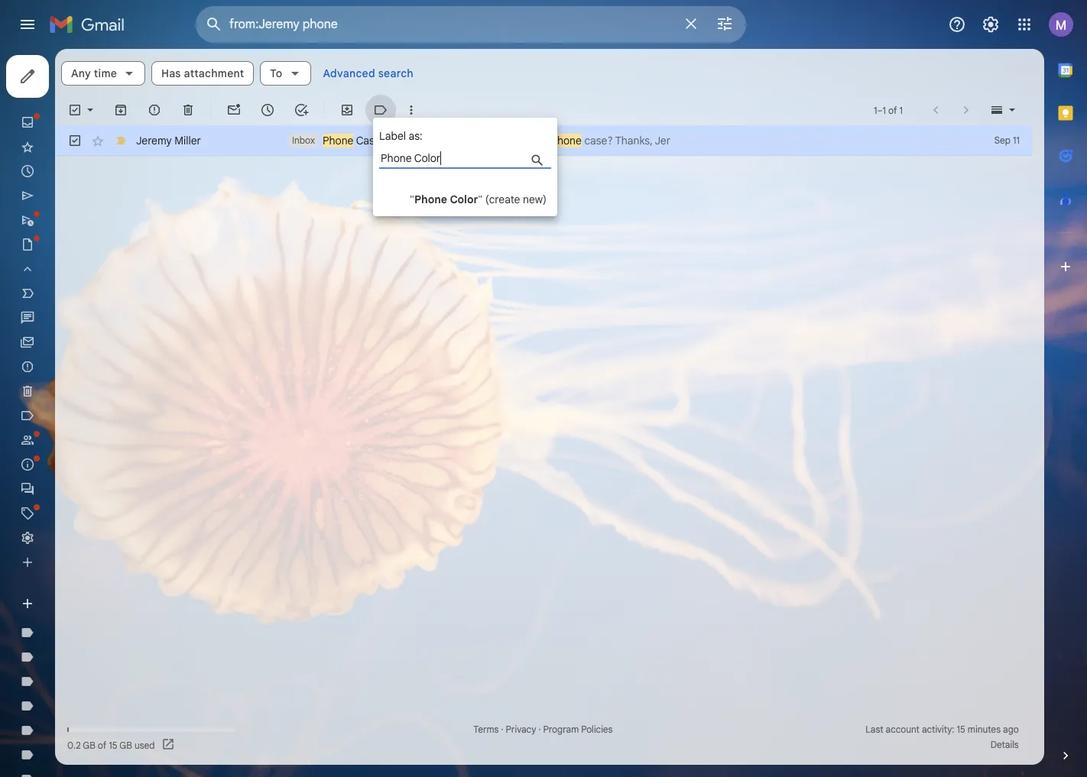 Task type: describe. For each thing, give the bounding box(es) containing it.
terms
[[474, 724, 499, 736]]

row inside main content
[[55, 125, 1032, 156]]

main menu image
[[18, 15, 37, 34]]

has
[[161, 67, 181, 80]]

advanced search options image
[[710, 8, 740, 39]]

jeremy miller
[[136, 134, 201, 148]]

advanced search button
[[317, 60, 420, 87]]

inbox phone case - hey, should i get a green or blue phone case? thanks, jer
[[292, 134, 671, 148]]

used
[[135, 740, 155, 751]]

advanced search
[[323, 67, 414, 80]]

Search mail text field
[[229, 17, 673, 32]]

details
[[991, 739, 1019, 751]]

2 · from the left
[[539, 724, 541, 736]]

0.2
[[67, 740, 81, 751]]

jer
[[655, 134, 671, 148]]

miller
[[175, 134, 201, 148]]

support image
[[948, 15, 967, 34]]

search mail image
[[200, 11, 228, 38]]

–
[[877, 104, 883, 116]]

activity:
[[922, 724, 955, 736]]

minutes
[[968, 724, 1001, 736]]

any
[[71, 67, 91, 80]]

sep 11
[[995, 135, 1020, 146]]

settings image
[[982, 15, 1000, 34]]

privacy
[[506, 724, 536, 736]]

sep
[[995, 135, 1011, 146]]

to button
[[260, 61, 311, 86]]

any time
[[71, 67, 117, 80]]

terms link
[[474, 724, 499, 736]]

privacy link
[[506, 724, 536, 736]]

delete image
[[180, 102, 196, 118]]

has attachment button
[[151, 61, 254, 86]]

any time button
[[61, 61, 145, 86]]

to
[[270, 67, 283, 80]]

ago
[[1003, 724, 1019, 736]]

15 for gb
[[109, 740, 117, 751]]

labels image
[[373, 102, 388, 118]]

3 1 from the left
[[900, 104, 903, 116]]

2 gb from the left
[[120, 740, 132, 751]]

phone
[[551, 134, 582, 148]]

follow link to manage storage image
[[161, 738, 176, 753]]

1 horizontal spatial of
[[889, 104, 897, 116]]

get
[[456, 134, 472, 148]]

" phone color " (create new)
[[410, 193, 547, 206]]

label as:
[[379, 129, 423, 143]]

Label-as menu open text field
[[379, 150, 580, 169]]

terms · privacy · program policies
[[474, 724, 613, 736]]

details link
[[991, 739, 1019, 751]]

add to tasks image
[[294, 102, 309, 118]]

account
[[886, 724, 920, 736]]

1 · from the left
[[501, 724, 504, 736]]

2 " from the left
[[478, 193, 483, 206]]

should
[[414, 134, 448, 148]]

report spam image
[[147, 102, 162, 118]]

1 " from the left
[[410, 193, 414, 206]]



Task type: locate. For each thing, give the bounding box(es) containing it.
0 horizontal spatial of
[[98, 740, 106, 751]]

archive image
[[113, 102, 128, 118]]

" left (create at top left
[[478, 193, 483, 206]]

0.2 gb of 15 gb used
[[67, 740, 155, 751]]

row containing jeremy miller
[[55, 125, 1032, 156]]

row
[[55, 125, 1032, 156]]

clear search image
[[676, 8, 707, 39]]

1 vertical spatial of
[[98, 740, 106, 751]]

of right –
[[889, 104, 897, 116]]

main content containing any time
[[55, 49, 1045, 765]]

1 horizontal spatial "
[[478, 193, 483, 206]]

phone left color
[[414, 193, 447, 206]]

or
[[514, 134, 525, 148]]

last account activity: 15 minutes ago details
[[866, 724, 1019, 751]]

gb left used at left bottom
[[120, 740, 132, 751]]

" left color
[[410, 193, 414, 206]]

1
[[874, 104, 877, 116], [883, 104, 886, 116], [900, 104, 903, 116]]

search
[[378, 67, 414, 80]]

None search field
[[196, 6, 746, 43]]

as:
[[409, 129, 423, 143]]

15 right 'activity:'
[[957, 724, 966, 736]]

tab list
[[1045, 49, 1087, 723]]

· right 'terms' link on the bottom of page
[[501, 724, 504, 736]]

· right privacy link in the left bottom of the page
[[539, 724, 541, 736]]

new)
[[523, 193, 547, 206]]

last
[[866, 724, 884, 736]]

of right 0.2
[[98, 740, 106, 751]]

color
[[450, 193, 478, 206]]

"
[[410, 193, 414, 206], [478, 193, 483, 206]]

phone for color
[[414, 193, 447, 206]]

has attachment
[[161, 67, 244, 80]]

of
[[889, 104, 897, 116], [98, 740, 106, 751]]

footer inside main content
[[55, 723, 1032, 753]]

2 horizontal spatial 1
[[900, 104, 903, 116]]

15 inside last account activity: 15 minutes ago details
[[957, 724, 966, 736]]

program
[[543, 724, 579, 736]]

1 horizontal spatial phone
[[414, 193, 447, 206]]

program policies link
[[543, 724, 613, 736]]

of inside footer
[[98, 740, 106, 751]]

0 vertical spatial 15
[[957, 724, 966, 736]]

green
[[484, 134, 512, 148]]

more image
[[404, 102, 419, 118]]

footer
[[55, 723, 1032, 753]]

inbox
[[292, 135, 315, 146]]

phone for case
[[323, 134, 354, 148]]

gmail image
[[49, 9, 132, 40]]

time
[[94, 67, 117, 80]]

2 1 from the left
[[883, 104, 886, 116]]

jeremy
[[136, 134, 172, 148]]

1 – 1 of 1
[[874, 104, 903, 116]]

hey,
[[391, 134, 412, 148]]

15
[[957, 724, 966, 736], [109, 740, 117, 751]]

(create
[[485, 193, 520, 206]]

0 horizontal spatial 15
[[109, 740, 117, 751]]

0 vertical spatial phone
[[323, 134, 354, 148]]

phone left case
[[323, 134, 354, 148]]

blue
[[527, 134, 548, 148]]

1 gb from the left
[[83, 740, 95, 751]]

1 horizontal spatial gb
[[120, 740, 132, 751]]

attachment
[[184, 67, 244, 80]]

0 horizontal spatial "
[[410, 193, 414, 206]]

0 vertical spatial of
[[889, 104, 897, 116]]

toggle split pane mode image
[[990, 102, 1005, 118]]

-
[[383, 134, 388, 148]]

navigation
[[0, 49, 184, 778]]

gb
[[83, 740, 95, 751], [120, 740, 132, 751]]

0 horizontal spatial ·
[[501, 724, 504, 736]]

move to inbox image
[[340, 102, 355, 118]]

footer containing terms
[[55, 723, 1032, 753]]

1 horizontal spatial 1
[[883, 104, 886, 116]]

·
[[501, 724, 504, 736], [539, 724, 541, 736]]

phone inside row
[[323, 134, 354, 148]]

advanced
[[323, 67, 375, 80]]

1 vertical spatial phone
[[414, 193, 447, 206]]

15 for minutes
[[957, 724, 966, 736]]

snooze image
[[260, 102, 275, 118]]

a
[[475, 134, 481, 148]]

0 horizontal spatial phone
[[323, 134, 354, 148]]

0 horizontal spatial gb
[[83, 740, 95, 751]]

None checkbox
[[67, 102, 83, 118], [67, 133, 83, 148], [67, 102, 83, 118], [67, 133, 83, 148]]

phone
[[323, 134, 354, 148], [414, 193, 447, 206]]

thanks,
[[615, 134, 653, 148]]

main content
[[55, 49, 1045, 765]]

1 horizontal spatial 15
[[957, 724, 966, 736]]

1 1 from the left
[[874, 104, 877, 116]]

policies
[[581, 724, 613, 736]]

gb right 0.2
[[83, 740, 95, 751]]

case?
[[585, 134, 613, 148]]

1 vertical spatial 15
[[109, 740, 117, 751]]

1 horizontal spatial ·
[[539, 724, 541, 736]]

label
[[379, 129, 406, 143]]

case
[[356, 134, 381, 148]]

0 horizontal spatial 1
[[874, 104, 877, 116]]

11
[[1013, 135, 1020, 146]]

15 left used at left bottom
[[109, 740, 117, 751]]

i
[[451, 134, 453, 148]]



Task type: vqa. For each thing, say whether or not it's contained in the screenshot.
row containing Jeremy Miller
yes



